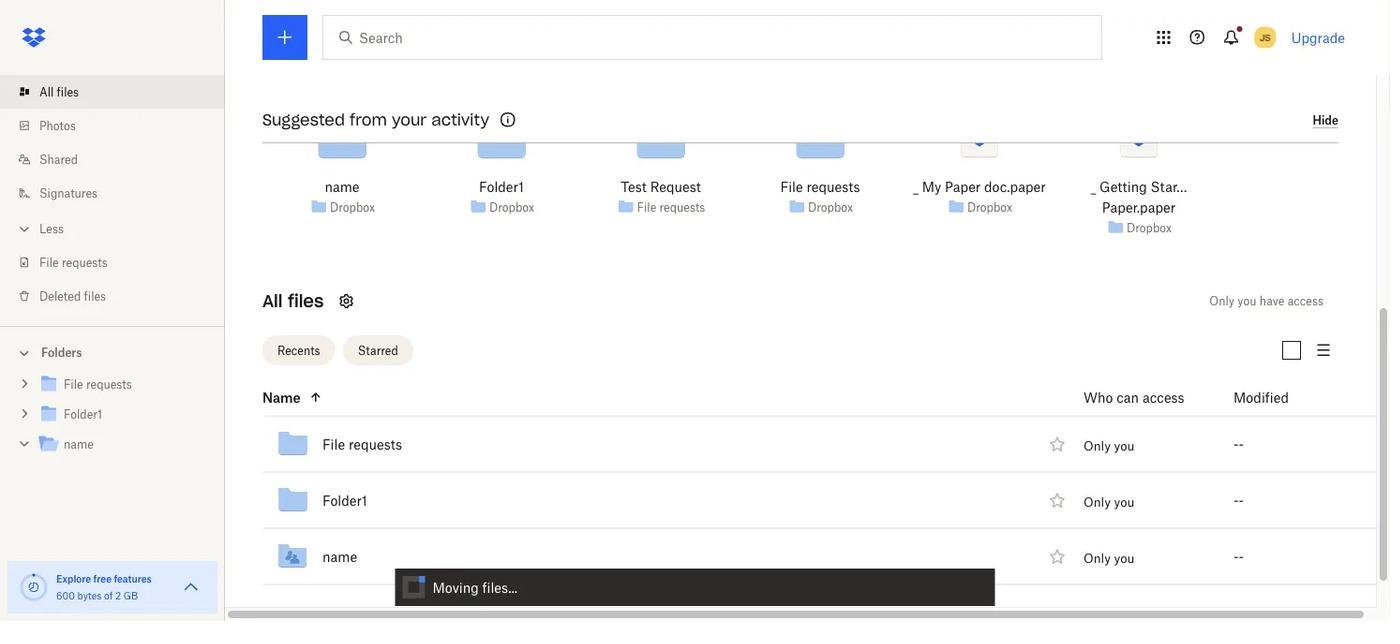 Task type: describe. For each thing, give the bounding box(es) containing it.
name file requests, modified 11/16/2023 2:36 pm, element
[[221, 417, 1386, 474]]

moving files...
[[433, 580, 518, 596]]

-- for name
[[1234, 550, 1245, 566]]

only for name
[[1084, 552, 1111, 567]]

activity
[[432, 110, 490, 129]]

your
[[392, 110, 427, 129]]

folder1 inside name folder1, modified 11/16/2023 2:30 pm, "element"
[[323, 493, 367, 509]]

only for folder1
[[1084, 496, 1111, 511]]

group containing file requests
[[0, 366, 225, 474]]

add to starred image
[[1047, 434, 1069, 456]]

you for name
[[1115, 552, 1135, 567]]

paper.paper
[[1103, 200, 1176, 216]]

folder1 link inside name folder1, modified 11/16/2023 2:30 pm, "element"
[[323, 490, 367, 513]]

who
[[1084, 390, 1114, 406]]

_ for _ getting star… paper.paper
[[1091, 180, 1097, 196]]

dropbox link for _ my paper doc.paper
[[968, 198, 1013, 217]]

600
[[56, 590, 75, 602]]

dropbox for folder1
[[489, 201, 535, 215]]

_ getting star… paper.paper link
[[1072, 177, 1207, 219]]

test request link
[[621, 177, 701, 198]]

only for file requests
[[1084, 439, 1111, 454]]

_ getting star… paper.paper
[[1091, 180, 1188, 216]]

list containing all files
[[0, 64, 225, 326]]

less image
[[15, 220, 34, 239]]

hide
[[1313, 113, 1339, 128]]

Search in folder "Dropbox" text field
[[359, 27, 1064, 48]]

_ my paper doc.paper link
[[914, 177, 1046, 198]]

folder settings image
[[335, 291, 358, 313]]

deleted
[[39, 289, 81, 303]]

starred button
[[343, 336, 413, 366]]

table containing name
[[221, 380, 1386, 586]]

name name, modified 11/16/2023 2:33 pm, element
[[221, 530, 1386, 586]]

you for file requests
[[1115, 439, 1135, 454]]

dropbox image
[[15, 19, 53, 56]]

you for folder1
[[1115, 496, 1135, 511]]

quota usage element
[[19, 573, 49, 603]]

name inside group
[[64, 438, 94, 452]]

all files list item
[[0, 75, 225, 109]]

1 vertical spatial name link
[[38, 433, 210, 458]]

only you for file requests
[[1084, 439, 1135, 454]]

recents button
[[263, 336, 335, 366]]

free
[[93, 574, 112, 585]]

dropbox for _ getting star… paper.paper
[[1127, 221, 1172, 235]]

shared
[[39, 152, 78, 166]]

deleted files
[[39, 289, 106, 303]]

starred
[[358, 344, 398, 358]]

0 vertical spatial folder1
[[479, 180, 524, 196]]

1 horizontal spatial all files
[[263, 291, 324, 313]]

paper
[[945, 180, 981, 196]]

suggested
[[263, 110, 345, 129]]

2
[[115, 590, 121, 602]]

file requests inside 'element'
[[323, 437, 402, 453]]

files for "all files" link
[[57, 85, 79, 99]]

have
[[1260, 295, 1285, 309]]

_ for _ my paper doc.paper
[[914, 180, 919, 196]]

dropbox for name
[[330, 201, 375, 215]]

-- for folder1
[[1234, 493, 1245, 509]]

photos link
[[15, 109, 225, 143]]



Task type: locate. For each thing, give the bounding box(es) containing it.
files for deleted files link
[[84, 289, 106, 303]]

all files link
[[15, 75, 225, 109]]

folder1
[[479, 180, 524, 196], [64, 408, 102, 422], [323, 493, 367, 509]]

hide button
[[1313, 113, 1339, 128]]

1 vertical spatial all files
[[263, 291, 324, 313]]

gb
[[124, 590, 138, 602]]

0 vertical spatial add to starred image
[[1047, 490, 1069, 513]]

of
[[104, 590, 113, 602]]

1 only you from the top
[[1084, 439, 1135, 454]]

file inside 'element'
[[323, 437, 345, 453]]

2 vertical spatial folder1 link
[[323, 490, 367, 513]]

explore
[[56, 574, 91, 585]]

-- inside name folder1, modified 11/16/2023 2:30 pm, "element"
[[1234, 493, 1245, 509]]

dropbox
[[330, 201, 375, 215], [489, 201, 535, 215], [808, 201, 854, 215], [968, 201, 1013, 215], [1127, 221, 1172, 235]]

1 vertical spatial access
[[1143, 390, 1185, 406]]

doc.paper
[[985, 180, 1046, 196]]

only you have access
[[1210, 295, 1324, 309]]

features
[[114, 574, 152, 585]]

1 vertical spatial folder1
[[64, 408, 102, 422]]

only you
[[1084, 439, 1135, 454], [1084, 496, 1135, 511], [1084, 552, 1135, 567]]

my
[[923, 180, 942, 196]]

all files
[[39, 85, 79, 99], [263, 291, 324, 313]]

all inside "all files" link
[[39, 85, 54, 99]]

only inside name folder1, modified 11/16/2023 2:30 pm, "element"
[[1084, 496, 1111, 511]]

only you inside name folder1, modified 11/16/2023 2:30 pm, "element"
[[1084, 496, 1135, 511]]

access
[[1288, 295, 1324, 309], [1143, 390, 1185, 406]]

you inside "name name, modified 11/16/2023 2:33 pm," element
[[1115, 552, 1135, 567]]

all files up "recents" button
[[263, 291, 324, 313]]

-- inside "name name, modified 11/16/2023 2:33 pm," element
[[1234, 550, 1245, 566]]

bytes
[[77, 590, 102, 602]]

file requests
[[781, 180, 860, 196], [637, 201, 706, 215], [39, 256, 108, 270], [64, 378, 132, 392], [323, 437, 402, 453]]

0 vertical spatial name
[[325, 180, 360, 196]]

folder1 inside 'folder1' link
[[64, 408, 102, 422]]

0 vertical spatial folder1 link
[[479, 177, 524, 198]]

only you button for name
[[1084, 552, 1135, 567]]

_ left my
[[914, 180, 919, 196]]

3 only you from the top
[[1084, 552, 1135, 567]]

dropbox link for folder1
[[489, 198, 535, 217]]

1 vertical spatial add to starred image
[[1047, 546, 1069, 569]]

1 horizontal spatial all
[[263, 291, 283, 313]]

star…
[[1151, 180, 1188, 196]]

only you for name
[[1084, 552, 1135, 567]]

all files up photos
[[39, 85, 79, 99]]

2 horizontal spatial folder1 link
[[479, 177, 524, 198]]

0 vertical spatial name link
[[325, 177, 360, 198]]

modified
[[1234, 390, 1290, 406]]

name folder1, modified 11/16/2023 2:30 pm, element
[[221, 474, 1386, 530]]

only you inside "name name, modified 11/16/2023 2:33 pm," element
[[1084, 552, 1135, 567]]

2 vertical spatial folder1
[[323, 493, 367, 509]]

0 horizontal spatial _
[[914, 180, 919, 196]]

dropbox link for name
[[330, 198, 375, 217]]

0 vertical spatial only you
[[1084, 439, 1135, 454]]

1 horizontal spatial folder1
[[323, 493, 367, 509]]

less
[[39, 222, 64, 236]]

you inside name folder1, modified 11/16/2023 2:30 pm, "element"
[[1115, 496, 1135, 511]]

dropbox link for _ getting star… paper.paper
[[1127, 219, 1172, 238]]

add to starred image inside "name name, modified 11/16/2023 2:33 pm," element
[[1047, 546, 1069, 569]]

files
[[57, 85, 79, 99], [84, 289, 106, 303], [288, 291, 324, 313]]

dropbox for _ my paper doc.paper
[[968, 201, 1013, 215]]

all up "recents" button
[[263, 291, 283, 313]]

1 vertical spatial only you button
[[1084, 496, 1135, 511]]

access right can at bottom right
[[1143, 390, 1185, 406]]

2 only you button from the top
[[1084, 496, 1135, 511]]

folders button
[[0, 339, 225, 366]]

2 vertical spatial name link
[[323, 546, 357, 569]]

photos
[[39, 119, 76, 133]]

all
[[39, 85, 54, 99], [263, 291, 283, 313]]

0 horizontal spatial folder1
[[64, 408, 102, 422]]

0 vertical spatial only you button
[[1084, 439, 1135, 454]]

files right deleted
[[84, 289, 106, 303]]

signatures
[[39, 186, 98, 200]]

1 vertical spatial name
[[64, 438, 94, 452]]

file requests inside group
[[64, 378, 132, 392]]

0 vertical spatial access
[[1288, 295, 1324, 309]]

2 _ from the left
[[1091, 180, 1097, 196]]

all files inside list item
[[39, 85, 79, 99]]

2 horizontal spatial folder1
[[479, 180, 524, 196]]

can
[[1117, 390, 1140, 406]]

test
[[621, 180, 647, 196]]

dropbox link for file requests
[[808, 198, 854, 217]]

you inside name file requests, modified 11/16/2023 2:36 pm, 'element'
[[1115, 439, 1135, 454]]

suggested from your activity
[[263, 110, 490, 129]]

all up photos
[[39, 85, 54, 99]]

js button
[[1251, 23, 1281, 53]]

1 _ from the left
[[914, 180, 919, 196]]

only you button inside "name name, modified 11/16/2023 2:33 pm," element
[[1084, 552, 1135, 567]]

2 vertical spatial --
[[1234, 550, 1245, 566]]

files...
[[483, 580, 518, 596]]

1 horizontal spatial files
[[84, 289, 106, 303]]

explore free features 600 bytes of 2 gb
[[56, 574, 152, 602]]

dropbox link
[[330, 198, 375, 217], [489, 198, 535, 217], [808, 198, 854, 217], [968, 198, 1013, 217], [1127, 219, 1172, 238]]

modified button
[[1234, 387, 1338, 409]]

requests inside 'element'
[[349, 437, 402, 453]]

you
[[1238, 295, 1257, 309], [1115, 439, 1135, 454], [1115, 496, 1135, 511], [1115, 552, 1135, 567]]

1 horizontal spatial access
[[1288, 295, 1324, 309]]

2 vertical spatial name
[[323, 550, 357, 566]]

1 vertical spatial folder1 link
[[38, 403, 210, 428]]

3 only you button from the top
[[1084, 552, 1135, 567]]

0 vertical spatial all
[[39, 85, 54, 99]]

files left folder settings icon
[[288, 291, 324, 313]]

only inside "name name, modified 11/16/2023 2:33 pm," element
[[1084, 552, 1111, 567]]

name
[[325, 180, 360, 196], [64, 438, 94, 452], [323, 550, 357, 566]]

_
[[914, 180, 919, 196], [1091, 180, 1097, 196]]

-- inside name file requests, modified 11/16/2023 2:36 pm, 'element'
[[1234, 437, 1245, 453]]

files inside list item
[[57, 85, 79, 99]]

getting
[[1100, 180, 1148, 196]]

only you button inside name file requests, modified 11/16/2023 2:36 pm, 'element'
[[1084, 439, 1135, 454]]

shared link
[[15, 143, 225, 176]]

1 horizontal spatial _
[[1091, 180, 1097, 196]]

_ left 'getting'
[[1091, 180, 1097, 196]]

only you inside name file requests, modified 11/16/2023 2:36 pm, 'element'
[[1084, 439, 1135, 454]]

only you for folder1
[[1084, 496, 1135, 511]]

upgrade link
[[1292, 30, 1346, 45]]

1 horizontal spatial folder1 link
[[323, 490, 367, 513]]

only you button for file requests
[[1084, 439, 1135, 454]]

-
[[1234, 437, 1239, 453], [1239, 437, 1245, 453], [1234, 493, 1239, 509], [1239, 493, 1245, 509], [1234, 550, 1239, 566], [1239, 550, 1245, 566]]

_ my paper doc.paper
[[914, 180, 1046, 196]]

1 add to starred image from the top
[[1047, 490, 1069, 513]]

1 -- from the top
[[1234, 437, 1245, 453]]

moving
[[433, 580, 479, 596]]

add to starred image inside name folder1, modified 11/16/2023 2:30 pm, "element"
[[1047, 490, 1069, 513]]

1 vertical spatial only you
[[1084, 496, 1135, 511]]

upgrade
[[1292, 30, 1346, 45]]

0 horizontal spatial all
[[39, 85, 54, 99]]

0 horizontal spatial folder1 link
[[38, 403, 210, 428]]

deleted files link
[[15, 279, 225, 313]]

from
[[350, 110, 387, 129]]

add to starred image for folder1
[[1047, 490, 1069, 513]]

-- for file requests
[[1234, 437, 1245, 453]]

test request
[[621, 180, 701, 196]]

only
[[1210, 295, 1235, 309], [1084, 439, 1111, 454], [1084, 496, 1111, 511], [1084, 552, 1111, 567]]

files up photos
[[57, 85, 79, 99]]

dropbox for file requests
[[808, 201, 854, 215]]

2 vertical spatial only you
[[1084, 552, 1135, 567]]

2 horizontal spatial files
[[288, 291, 324, 313]]

folder1 link
[[479, 177, 524, 198], [38, 403, 210, 428], [323, 490, 367, 513]]

1 only you button from the top
[[1084, 439, 1135, 454]]

2 add to starred image from the top
[[1047, 546, 1069, 569]]

access right have
[[1288, 295, 1324, 309]]

2 vertical spatial only you button
[[1084, 552, 1135, 567]]

file requests link
[[781, 177, 860, 198], [637, 198, 706, 217], [15, 246, 225, 279], [38, 373, 210, 398], [323, 434, 402, 456]]

1 vertical spatial all
[[263, 291, 283, 313]]

add to starred image for name
[[1047, 546, 1069, 569]]

3 -- from the top
[[1234, 550, 1245, 566]]

only you button
[[1084, 439, 1135, 454], [1084, 496, 1135, 511], [1084, 552, 1135, 567]]

request
[[651, 180, 701, 196]]

1 vertical spatial --
[[1234, 493, 1245, 509]]

0 vertical spatial --
[[1234, 437, 1245, 453]]

0 horizontal spatial all files
[[39, 85, 79, 99]]

file requests inside list
[[39, 256, 108, 270]]

name link
[[325, 177, 360, 198], [38, 433, 210, 458], [323, 546, 357, 569]]

--
[[1234, 437, 1245, 453], [1234, 493, 1245, 509], [1234, 550, 1245, 566]]

moving files... alert
[[395, 569, 996, 607]]

only you button inside name folder1, modified 11/16/2023 2:30 pm, "element"
[[1084, 496, 1135, 511]]

add to starred image
[[1047, 490, 1069, 513], [1047, 546, 1069, 569]]

0 horizontal spatial files
[[57, 85, 79, 99]]

requests
[[807, 180, 860, 196], [660, 201, 706, 215], [62, 256, 108, 270], [86, 378, 132, 392], [349, 437, 402, 453]]

group
[[0, 366, 225, 474]]

only inside name file requests, modified 11/16/2023 2:36 pm, 'element'
[[1084, 439, 1111, 454]]

file requests link inside 'element'
[[323, 434, 402, 456]]

folders
[[41, 346, 82, 360]]

name button
[[263, 387, 1038, 409]]

name
[[263, 390, 301, 406]]

signatures link
[[15, 176, 225, 210]]

file
[[781, 180, 803, 196], [637, 201, 657, 215], [39, 256, 59, 270], [64, 378, 83, 392], [323, 437, 345, 453]]

who can access
[[1084, 390, 1185, 406]]

recents
[[278, 344, 320, 358]]

2 only you from the top
[[1084, 496, 1135, 511]]

only you button for folder1
[[1084, 496, 1135, 511]]

_ inside _ getting star… paper.paper
[[1091, 180, 1097, 196]]

2 -- from the top
[[1234, 493, 1245, 509]]

0 horizontal spatial access
[[1143, 390, 1185, 406]]

js
[[1260, 31, 1271, 43]]

list
[[0, 64, 225, 326]]

table
[[221, 380, 1386, 586]]

0 vertical spatial all files
[[39, 85, 79, 99]]



Task type: vqa. For each thing, say whether or not it's contained in the screenshot.


